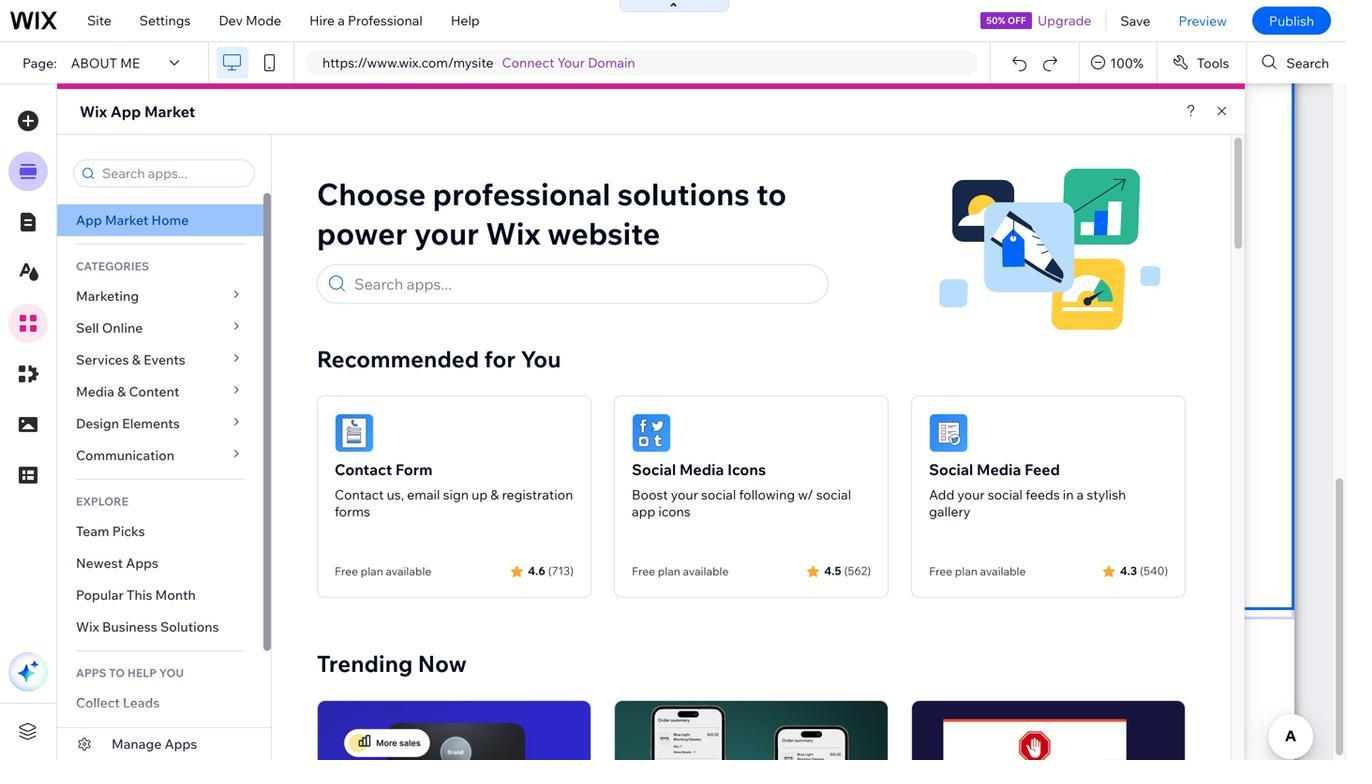 Task type: locate. For each thing, give the bounding box(es) containing it.
free plan available for contact
[[335, 564, 432, 578]]

1 vertical spatial contact
[[335, 487, 384, 503]]

https://www.wix.com/mysite
[[323, 54, 494, 71]]

plan
[[361, 564, 383, 578], [658, 564, 681, 578], [955, 564, 978, 578]]

your inside social media feed add your social feeds in a stylish gallery
[[958, 487, 985, 503]]

dev
[[219, 12, 243, 29]]

1 social from the left
[[701, 487, 736, 503]]

available
[[386, 564, 432, 578], [683, 564, 729, 578], [980, 564, 1026, 578]]

explore
[[76, 495, 128, 509]]

trending
[[317, 650, 413, 678]]

professional
[[433, 175, 611, 213]]

2 horizontal spatial &
[[491, 487, 499, 503]]

communication
[[76, 447, 177, 464]]

app
[[111, 102, 141, 121], [76, 212, 102, 228]]

search apps... field up home
[[97, 160, 248, 187]]

events
[[144, 352, 185, 368]]

media inside social media feed add your social feeds in a stylish gallery
[[977, 460, 1021, 479]]

social up background
[[701, 487, 736, 503]]

available down background
[[683, 564, 729, 578]]

1 horizontal spatial free
[[632, 564, 655, 578]]

1 horizontal spatial a
[[1077, 487, 1084, 503]]

1 horizontal spatial &
[[132, 352, 141, 368]]

3 free plan available from the left
[[929, 564, 1026, 578]]

preview
[[1179, 12, 1227, 29]]

1 vertical spatial a
[[1077, 487, 1084, 503]]

3 social from the left
[[988, 487, 1023, 503]]

available down social media feed add your social feeds in a stylish gallery
[[980, 564, 1026, 578]]

media for social media feed
[[977, 460, 1021, 479]]

wix down professional
[[486, 214, 541, 252]]

available for feed
[[980, 564, 1026, 578]]

3 available from the left
[[980, 564, 1026, 578]]

about me
[[71, 55, 140, 71]]

services
[[76, 352, 129, 368]]

1 vertical spatial market
[[105, 212, 148, 228]]

search apps... field inside the sidebar element
[[97, 160, 248, 187]]

your up icons
[[671, 487, 698, 503]]

0 horizontal spatial apps
[[126, 555, 158, 571]]

to
[[109, 666, 125, 680]]

2 social from the left
[[816, 487, 851, 503]]

2 available from the left
[[683, 564, 729, 578]]

a right in
[[1077, 487, 1084, 503]]

media for social media icons
[[680, 460, 724, 479]]

2 plan from the left
[[658, 564, 681, 578]]

0 horizontal spatial free
[[335, 564, 358, 578]]

tools
[[1197, 55, 1230, 71]]

app up categories
[[76, 212, 102, 228]]

4.6
[[528, 564, 545, 578]]

social
[[632, 460, 676, 479], [929, 460, 973, 479]]

media inside social media icons boost your social following w/ social app icons
[[680, 460, 724, 479]]

1 contact from the top
[[335, 460, 392, 479]]

social
[[701, 487, 736, 503], [816, 487, 851, 503], [988, 487, 1023, 503]]

50% off
[[987, 15, 1026, 26]]

us,
[[387, 487, 404, 503]]

1 vertical spatial app
[[76, 212, 102, 228]]

your for social media feed
[[958, 487, 985, 503]]

2 horizontal spatial media
[[977, 460, 1021, 479]]

0 horizontal spatial social
[[632, 460, 676, 479]]

search apps... field down website
[[349, 265, 819, 303]]

apps up this
[[126, 555, 158, 571]]

1 horizontal spatial social
[[816, 487, 851, 503]]

wix down about
[[80, 102, 107, 121]]

contact form logo image
[[335, 413, 374, 453]]

0 vertical spatial search apps... field
[[97, 160, 248, 187]]

social media icons logo image
[[632, 413, 671, 453]]

0 horizontal spatial app
[[76, 212, 102, 228]]

up
[[472, 487, 488, 503]]

w/
[[798, 487, 814, 503]]

wix down the popular
[[76, 619, 99, 635]]

your inside social media icons boost your social following w/ social app icons
[[671, 487, 698, 503]]

free down strip
[[632, 564, 655, 578]]

0 vertical spatial wix
[[80, 102, 107, 121]]

social inside social media feed add your social feeds in a stylish gallery
[[929, 460, 973, 479]]

available down us,
[[386, 564, 432, 578]]

power
[[317, 214, 407, 252]]

social inside social media feed add your social feeds in a stylish gallery
[[988, 487, 1023, 503]]

contact up forms
[[335, 487, 384, 503]]

1 horizontal spatial media
[[680, 460, 724, 479]]

0 horizontal spatial search apps... field
[[97, 160, 248, 187]]

1 horizontal spatial available
[[683, 564, 729, 578]]

media inside the sidebar element
[[76, 383, 114, 400]]

1 vertical spatial wix
[[486, 214, 541, 252]]

wix inside the sidebar element
[[76, 619, 99, 635]]

1 horizontal spatial apps
[[165, 736, 197, 752]]

professional
[[348, 12, 423, 29]]

save button
[[1107, 0, 1165, 41]]

1 horizontal spatial your
[[671, 487, 698, 503]]

app
[[632, 503, 656, 520]]

a right hire
[[338, 12, 345, 29]]

newest apps link
[[57, 548, 263, 579]]

social inside social media icons boost your social following w/ social app icons
[[632, 460, 676, 479]]

free
[[335, 564, 358, 578], [632, 564, 655, 578], [929, 564, 953, 578]]

0 vertical spatial contact
[[335, 460, 392, 479]]

free plan available
[[335, 564, 432, 578], [632, 564, 729, 578], [929, 564, 1026, 578]]

popular this month
[[76, 587, 196, 603]]

available for icons
[[683, 564, 729, 578]]

connect
[[502, 54, 554, 71]]

2 vertical spatial wix
[[76, 619, 99, 635]]

for
[[484, 345, 516, 373]]

free down forms
[[335, 564, 358, 578]]

plan down gallery
[[955, 564, 978, 578]]

social right the w/
[[816, 487, 851, 503]]

boost
[[632, 487, 668, 503]]

save
[[1121, 12, 1151, 29]]

apps right manage
[[165, 736, 197, 752]]

& right the 'up'
[[491, 487, 499, 503]]

2 horizontal spatial plan
[[955, 564, 978, 578]]

0 horizontal spatial &
[[117, 383, 126, 400]]

wix for wix app market
[[80, 102, 107, 121]]

free plan available down forms
[[335, 564, 432, 578]]

market down settings
[[144, 102, 195, 121]]

3 free from the left
[[929, 564, 953, 578]]

choose professional solutions to power your wix website
[[317, 175, 787, 252]]

categories
[[76, 259, 149, 273]]

& for media
[[117, 383, 126, 400]]

0 horizontal spatial media
[[76, 383, 114, 400]]

1 horizontal spatial plan
[[658, 564, 681, 578]]

0 horizontal spatial free plan available
[[335, 564, 432, 578]]

0 horizontal spatial social
[[701, 487, 736, 503]]

1 vertical spatial &
[[117, 383, 126, 400]]

4.5
[[824, 564, 842, 578]]

0 vertical spatial a
[[338, 12, 345, 29]]

1 plan from the left
[[361, 564, 383, 578]]

contact down contact form logo
[[335, 460, 392, 479]]

content
[[129, 383, 179, 400]]

2 free plan available from the left
[[632, 564, 729, 578]]

0 horizontal spatial a
[[338, 12, 345, 29]]

apps for newest apps
[[126, 555, 158, 571]]

upgrade
[[1038, 12, 1092, 29]]

apps to help you
[[76, 666, 184, 680]]

social up boost
[[632, 460, 676, 479]]

1 free plan available from the left
[[335, 564, 432, 578]]

0 vertical spatial app
[[111, 102, 141, 121]]

media left icons
[[680, 460, 724, 479]]

0 vertical spatial apps
[[126, 555, 158, 571]]

2 horizontal spatial social
[[988, 487, 1023, 503]]

0 vertical spatial &
[[132, 352, 141, 368]]

social left feeds
[[988, 487, 1023, 503]]

apps inside the newest apps link
[[126, 555, 158, 571]]

1 horizontal spatial free plan available
[[632, 564, 729, 578]]

social for social media feed
[[929, 460, 973, 479]]

free plan available down change strip background
[[632, 564, 729, 578]]

0 horizontal spatial your
[[414, 214, 479, 252]]

4.5 (562)
[[824, 564, 871, 578]]

your up gallery
[[958, 487, 985, 503]]

media up design
[[76, 383, 114, 400]]

1 vertical spatial apps
[[165, 736, 197, 752]]

2 social from the left
[[929, 460, 973, 479]]

Search apps... field
[[97, 160, 248, 187], [349, 265, 819, 303]]

market left home
[[105, 212, 148, 228]]

wix
[[80, 102, 107, 121], [486, 214, 541, 252], [76, 619, 99, 635]]

1 social from the left
[[632, 460, 676, 479]]

plan down change strip background
[[658, 564, 681, 578]]

& left content at left bottom
[[117, 383, 126, 400]]

market
[[144, 102, 195, 121], [105, 212, 148, 228]]

free down gallery
[[929, 564, 953, 578]]

newest
[[76, 555, 123, 571]]

(562)
[[844, 564, 871, 578]]

plan down forms
[[361, 564, 383, 578]]

https://www.wix.com/mysite connect your domain
[[323, 54, 635, 71]]

4.6 (713)
[[528, 564, 574, 578]]

preview button
[[1165, 0, 1241, 41]]

month
[[155, 587, 196, 603]]

email
[[407, 487, 440, 503]]

social up add
[[929, 460, 973, 479]]

2 horizontal spatial free
[[929, 564, 953, 578]]

2 horizontal spatial free plan available
[[929, 564, 1026, 578]]

stylish
[[1087, 487, 1126, 503]]

you
[[159, 666, 184, 680]]

communication link
[[57, 440, 263, 472]]

& left "events"
[[132, 352, 141, 368]]

apps inside the manage apps link
[[165, 736, 197, 752]]

apps
[[126, 555, 158, 571], [165, 736, 197, 752]]

website
[[548, 214, 660, 252]]

& inside 'link'
[[132, 352, 141, 368]]

a
[[338, 12, 345, 29], [1077, 487, 1084, 503]]

free plan available down gallery
[[929, 564, 1026, 578]]

0 horizontal spatial plan
[[361, 564, 383, 578]]

free plan available for icons
[[632, 564, 729, 578]]

social for social media icons
[[701, 487, 736, 503]]

gallery
[[929, 503, 971, 520]]

1 vertical spatial search apps... field
[[349, 265, 819, 303]]

plan for icons
[[658, 564, 681, 578]]

100% button
[[1080, 42, 1157, 83]]

2 free from the left
[[632, 564, 655, 578]]

wix for wix business solutions
[[76, 619, 99, 635]]

social for social media feed
[[988, 487, 1023, 503]]

media left feed
[[977, 460, 1021, 479]]

media & content link
[[57, 376, 263, 408]]

2 horizontal spatial your
[[958, 487, 985, 503]]

1 free from the left
[[335, 564, 358, 578]]

2 horizontal spatial available
[[980, 564, 1026, 578]]

1 horizontal spatial social
[[929, 460, 973, 479]]

you
[[521, 345, 561, 373]]

your inside choose professional solutions to power your wix website
[[414, 214, 479, 252]]

3 plan from the left
[[955, 564, 978, 578]]

a inside social media feed add your social feeds in a stylish gallery
[[1077, 487, 1084, 503]]

1 available from the left
[[386, 564, 432, 578]]

analyze
[[76, 727, 125, 743]]

your right the power on the left top of page
[[414, 214, 479, 252]]

0 horizontal spatial available
[[386, 564, 432, 578]]

change strip background
[[594, 508, 751, 525]]

sidebar element
[[57, 135, 272, 760]]

app down me
[[111, 102, 141, 121]]

2 vertical spatial &
[[491, 487, 499, 503]]

recommended for you
[[317, 345, 561, 373]]



Task type: describe. For each thing, give the bounding box(es) containing it.
available for contact
[[386, 564, 432, 578]]

team
[[76, 523, 109, 540]]

feeds
[[1026, 487, 1060, 503]]

(540)
[[1140, 564, 1168, 578]]

design elements link
[[57, 408, 263, 440]]

in
[[1063, 487, 1074, 503]]

forms
[[335, 503, 370, 520]]

contact form contact us, email sign up & registration forms
[[335, 460, 573, 520]]

4.3 (540)
[[1120, 564, 1168, 578]]

plan for feed
[[955, 564, 978, 578]]

tools button
[[1158, 42, 1246, 83]]

social media feed logo image
[[929, 413, 969, 453]]

manage apps
[[112, 736, 197, 752]]

change
[[594, 508, 641, 525]]

services & events
[[76, 352, 185, 368]]

1 horizontal spatial search apps... field
[[349, 265, 819, 303]]

market inside the sidebar element
[[105, 212, 148, 228]]

solutions
[[160, 619, 219, 635]]

apps
[[76, 666, 106, 680]]

free plan available for feed
[[929, 564, 1026, 578]]

sell online
[[76, 320, 143, 336]]

& for services
[[132, 352, 141, 368]]

business
[[102, 619, 157, 635]]

search button
[[1247, 42, 1346, 83]]

strip
[[644, 508, 674, 525]]

form
[[396, 460, 433, 479]]

traffic
[[128, 727, 167, 743]]

2 contact from the top
[[335, 487, 384, 503]]

home
[[151, 212, 189, 228]]

online
[[102, 320, 143, 336]]

feed
[[1025, 460, 1060, 479]]

team picks
[[76, 523, 145, 540]]

manage
[[112, 736, 162, 752]]

hire
[[309, 12, 335, 29]]

help
[[451, 12, 480, 29]]

trending now
[[317, 650, 467, 678]]

analyze traffic
[[76, 727, 167, 743]]

off
[[1008, 15, 1026, 26]]

team picks link
[[57, 516, 263, 548]]

manage apps link
[[57, 729, 271, 760]]

me
[[120, 55, 140, 71]]

(713)
[[548, 564, 574, 578]]

free for social media icons
[[632, 564, 655, 578]]

social for social media icons
[[632, 460, 676, 479]]

apps for manage apps
[[165, 736, 197, 752]]

icons
[[728, 460, 766, 479]]

app market home
[[76, 212, 189, 228]]

help
[[127, 666, 157, 680]]

analyze traffic link
[[57, 719, 263, 751]]

app inside the sidebar element
[[76, 212, 102, 228]]

marketing link
[[57, 280, 263, 312]]

this
[[127, 587, 152, 603]]

4.3
[[1120, 564, 1137, 578]]

sign
[[443, 487, 469, 503]]

recommended
[[317, 345, 479, 373]]

publish
[[1269, 12, 1315, 29]]

collect leads link
[[57, 687, 263, 719]]

collect leads
[[76, 695, 160, 711]]

icons
[[659, 503, 691, 520]]

sell
[[76, 320, 99, 336]]

free for contact form
[[335, 564, 358, 578]]

100%
[[1110, 55, 1144, 71]]

& inside contact form contact us, email sign up & registration forms
[[491, 487, 499, 503]]

social media icons boost your social following w/ social app icons
[[632, 460, 851, 520]]

now
[[418, 650, 467, 678]]

solutions
[[618, 175, 750, 213]]

50%
[[987, 15, 1006, 26]]

your for social media icons
[[671, 487, 698, 503]]

wix business solutions
[[76, 619, 219, 635]]

0 vertical spatial market
[[144, 102, 195, 121]]

sell online link
[[57, 312, 263, 344]]

mode
[[246, 12, 281, 29]]

free for social media feed
[[929, 564, 953, 578]]

picks
[[112, 523, 145, 540]]

about
[[71, 55, 117, 71]]

popular
[[76, 587, 124, 603]]

site
[[87, 12, 111, 29]]

add
[[929, 487, 955, 503]]

app market home link
[[57, 204, 263, 236]]

plan for contact
[[361, 564, 383, 578]]

wix app market
[[80, 102, 195, 121]]

elements
[[122, 415, 180, 432]]

domain
[[588, 54, 635, 71]]

collect
[[76, 695, 120, 711]]

1 horizontal spatial app
[[111, 102, 141, 121]]

search
[[1287, 55, 1330, 71]]

your
[[557, 54, 585, 71]]

settings
[[140, 12, 191, 29]]

marketing
[[76, 288, 139, 304]]

wix inside choose professional solutions to power your wix website
[[486, 214, 541, 252]]

leads
[[123, 695, 160, 711]]

background
[[677, 508, 751, 525]]

following
[[739, 487, 795, 503]]

popular this month link
[[57, 579, 263, 611]]

design elements
[[76, 415, 180, 432]]



Task type: vqa. For each thing, say whether or not it's contained in the screenshot.
Wix Business Solutions link
yes



